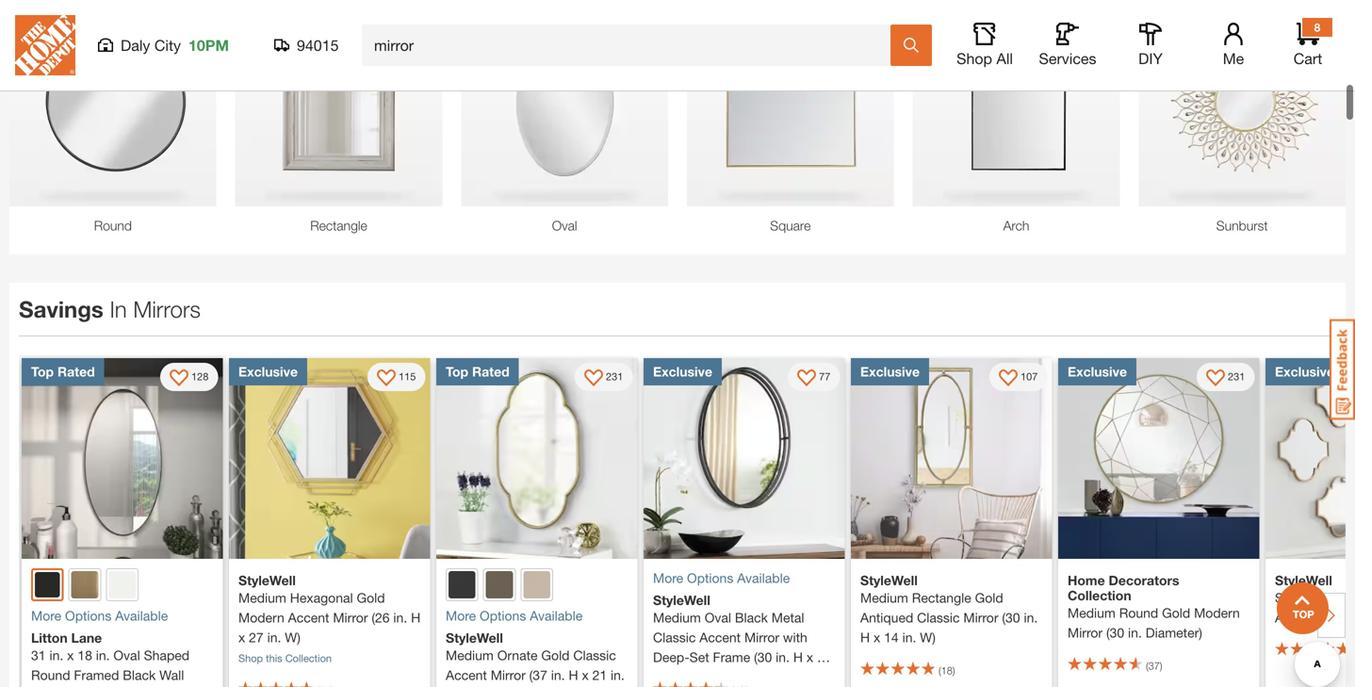 Task type: vqa. For each thing, say whether or not it's contained in the screenshot.
leftmost ornate
yes



Task type: describe. For each thing, give the bounding box(es) containing it.
metal
[[772, 610, 805, 626]]

107 button
[[990, 363, 1048, 391]]

h for stylewell medium rectangle gold antiqued classic mirror (30 in. h x 14 in. w)
[[861, 630, 870, 645]]

2 horizontal spatial more options available link
[[653, 569, 835, 588]]

w) inside more options available stylewell medium oval black metal classic accent mirror with deep-set frame (30 in. h x 20 in. w)
[[671, 669, 686, 685]]

top rated for litton
[[31, 364, 95, 379]]

collection inside stylewell medium hexagonal gold modern accent mirror (26 in. h x 27 in. w) shop this collection
[[285, 652, 332, 665]]

with inside more options available stylewell medium oval black metal classic accent mirror with deep-set frame (30 in. h x 20 in. w)
[[783, 630, 808, 645]]

( for gold
[[1146, 660, 1149, 672]]

mirror inside stylewell medium hexagonal gold modern accent mirror (26 in. h x 27 in. w) shop this collection
[[333, 610, 368, 626]]

( 18 )
[[939, 665, 955, 677]]

20
[[817, 650, 832, 665]]

shop this collection link
[[238, 652, 332, 665]]

exclusive for medium rectangle gold antiqued classic mirror (30 in. h x 14 in. w)
[[861, 364, 920, 379]]

me button
[[1204, 23, 1264, 68]]

1 horizontal spatial 18
[[941, 665, 953, 677]]

accent for modern
[[288, 610, 329, 626]]

savings in mirrors
[[19, 295, 201, 322]]

square
[[770, 218, 811, 233]]

128 button
[[160, 363, 218, 391]]

(26
[[372, 610, 390, 626]]

w) for classic
[[446, 687, 461, 687]]

exclusive for medium round gold modern mirror (30 in. diameter)
[[1068, 364, 1127, 379]]

more inside more options available stylewell medium oval black metal classic accent mirror with deep-set frame (30 in. h x 20 in. w)
[[653, 570, 684, 586]]

medium inside home decorators collection medium round gold modern mirror (30 in. diameter)
[[1068, 605, 1116, 621]]

lane
[[71, 630, 102, 646]]

x inside litton lane 31 in. x 18 in. oval shaped round framed black wall mirror with thin minimalist
[[67, 647, 74, 663]]

medium hexagonal gold modern accent mirror (26 in. h x 27 in. w) image
[[229, 358, 430, 559]]

(30 inside more options available stylewell medium oval black metal classic accent mirror with deep-set frame (30 in. h x 20 in. w)
[[754, 650, 772, 665]]

daly
[[121, 36, 150, 54]]

gold for stylewell medium hexagonal gold modern accent mirror (26 in. h x 27 in. w) shop this collection
[[357, 590, 385, 606]]

shop all button
[[955, 23, 1015, 68]]

rated for litton
[[57, 364, 95, 379]]

115 button
[[368, 363, 425, 391]]

savings
[[19, 295, 104, 322]]

31
[[31, 647, 46, 663]]

31 in. x 18 in. oval shaped round framed black wall mirror with thin minimalistic frame image
[[22, 358, 223, 559]]

sunburst link
[[1139, 216, 1346, 235]]

stylewell for stylewell small ornate 
[[1275, 573, 1333, 588]]

 image for rectangle
[[235, 0, 442, 206]]

2 exclusive from the left
[[653, 364, 713, 379]]

top rated for stylewell
[[446, 364, 510, 379]]

more options available link for litton lane 31 in. x 18 in. oval shaped round framed black wall mirror with thin minimalist
[[31, 606, 213, 626]]

this
[[266, 652, 282, 665]]

77 button
[[788, 363, 840, 391]]

diy
[[1139, 49, 1163, 67]]

more options available stylewell medium oval black metal classic accent mirror with deep-set frame (30 in. h x 20 in. w)
[[653, 570, 832, 685]]

medium for stylewell medium ornate gold classic accent mirror (37 in. h x 21 in. w)
[[446, 647, 494, 663]]

more for litton lane 31 in. x 18 in. oval shaped round framed black wall mirror with thin minimalist
[[31, 608, 61, 623]]

thin
[[98, 687, 123, 687]]

( 37 )
[[1146, 660, 1163, 672]]

shop inside stylewell medium hexagonal gold modern accent mirror (26 in. h x 27 in. w) shop this collection
[[238, 652, 263, 665]]

94015 button
[[274, 36, 339, 55]]

modern inside home decorators collection medium round gold modern mirror (30 in. diameter)
[[1194, 605, 1240, 621]]

x for stylewell medium ornate gold classic accent mirror (37 in. h x 21 in. w)
[[582, 667, 589, 683]]

round inside litton lane 31 in. x 18 in. oval shaped round framed black wall mirror with thin minimalist
[[31, 667, 70, 683]]

stylewell inside more options available stylewell medium oval black metal classic accent mirror with deep-set frame (30 in. h x 20 in. w)
[[653, 593, 711, 608]]

round inside home decorators collection medium round gold modern mirror (30 in. diameter)
[[1120, 605, 1159, 621]]

x inside more options available stylewell medium oval black metal classic accent mirror with deep-set frame (30 in. h x 20 in. w)
[[807, 650, 814, 665]]

sunburst
[[1217, 218, 1268, 233]]

more for stylewell medium ornate gold classic accent mirror (37 in. h x 21 in. w)
[[446, 608, 476, 623]]

exclusive for medium hexagonal gold modern accent mirror (26 in. h x 27 in. w)
[[238, 364, 298, 379]]

classic inside stylewell medium rectangle gold antiqued classic mirror (30 in. h x 14 in. w)
[[917, 610, 960, 626]]

champange image
[[523, 571, 550, 598]]

stylewell for stylewell medium hexagonal gold modern accent mirror (26 in. h x 27 in. w) shop this collection
[[238, 573, 296, 588]]

framed
[[74, 667, 119, 683]]

oval inside more options available stylewell medium oval black metal classic accent mirror with deep-set frame (30 in. h x 20 in. w)
[[705, 610, 731, 626]]

top for stylewell
[[446, 364, 469, 379]]

feedback link image
[[1330, 319, 1355, 420]]

services
[[1039, 49, 1097, 67]]

more options available for litton lane
[[31, 608, 168, 623]]

 image for square
[[687, 0, 894, 206]]

shaped
[[144, 647, 190, 663]]

5 exclusive from the left
[[1275, 364, 1335, 379]]

home
[[1068, 573, 1105, 588]]

medium inside more options available stylewell medium oval black metal classic accent mirror with deep-set frame (30 in. h x 20 in. w)
[[653, 610, 701, 626]]

classic inside more options available stylewell medium oval black metal classic accent mirror with deep-set frame (30 in. h x 20 in. w)
[[653, 630, 696, 645]]

available inside more options available stylewell medium oval black metal classic accent mirror with deep-set frame (30 in. h x 20 in. w)
[[737, 570, 790, 586]]

18 inside litton lane 31 in. x 18 in. oval shaped round framed black wall mirror with thin minimalist
[[78, 647, 92, 663]]

options inside more options available stylewell medium oval black metal classic accent mirror with deep-set frame (30 in. h x 20 in. w)
[[687, 570, 734, 586]]

231 button for top rated
[[575, 363, 633, 391]]

128
[[191, 370, 209, 383]]

h for stylewell medium ornate gold classic accent mirror (37 in. h x 21 in. w)
[[569, 667, 578, 683]]

) for classic
[[953, 665, 955, 677]]

me
[[1223, 49, 1244, 67]]

black image for litton lane
[[35, 572, 60, 597]]

(37
[[529, 667, 548, 683]]

medium for stylewell medium hexagonal gold modern accent mirror (26 in. h x 27 in. w) shop this collection
[[238, 590, 286, 606]]

in
[[110, 296, 127, 322]]

dark bronze image
[[486, 571, 513, 598]]

stylewell medium hexagonal gold modern accent mirror (26 in. h x 27 in. w) shop this collection
[[238, 573, 421, 665]]



Task type: locate. For each thing, give the bounding box(es) containing it.
4  image from the left
[[687, 0, 894, 206]]

medium rectangle gold antiqued classic mirror (30 in. h x 14 in. w) image
[[851, 358, 1052, 559]]

with inside litton lane 31 in. x 18 in. oval shaped round framed black wall mirror with thin minimalist
[[70, 687, 94, 687]]

small
[[1275, 590, 1308, 606]]

stylewell for stylewell medium ornate gold classic accent mirror (37 in. h x 21 in. w)
[[446, 630, 503, 646]]

modern inside stylewell medium hexagonal gold modern accent mirror (26 in. h x 27 in. w) shop this collection
[[238, 610, 284, 626]]

(30 inside stylewell medium rectangle gold antiqued classic mirror (30 in. h x 14 in. w)
[[1002, 610, 1020, 626]]

oval
[[552, 218, 577, 233], [705, 610, 731, 626], [113, 647, 140, 663]]

2 horizontal spatial (30
[[1107, 625, 1125, 641]]

available for litton lane 31 in. x 18 in. oval shaped round framed black wall mirror with thin minimalist
[[115, 608, 168, 623]]

1 horizontal spatial with
[[783, 630, 808, 645]]

decorators
[[1109, 573, 1180, 588]]

gold
[[357, 590, 385, 606], [975, 590, 1004, 606], [1162, 605, 1191, 621], [541, 647, 570, 663]]

display image inside the 231 dropdown button
[[584, 369, 603, 388]]

cart 8
[[1294, 21, 1323, 67]]

0 horizontal spatial 231
[[606, 370, 623, 383]]

18 down 'lane'
[[78, 647, 92, 663]]

more up deep-
[[653, 570, 684, 586]]

h inside stylewell medium ornate gold classic accent mirror (37 in. h x 21 in. w)
[[569, 667, 578, 683]]

2 231 from the left
[[1228, 370, 1245, 383]]

1 vertical spatial oval
[[705, 610, 731, 626]]

0 horizontal spatial black image
[[35, 572, 60, 597]]

2 horizontal spatial display image
[[798, 369, 816, 388]]

1 horizontal spatial more options available link
[[446, 606, 628, 626]]

0 horizontal spatial )
[[953, 665, 955, 677]]

(30 inside home decorators collection medium round gold modern mirror (30 in. diameter)
[[1107, 625, 1125, 641]]

h left 20
[[793, 650, 803, 665]]

0 horizontal spatial available
[[115, 608, 168, 623]]

available down the champange image
[[530, 608, 583, 623]]

1 horizontal spatial rectangle
[[912, 590, 972, 606]]

3 display image from the left
[[1207, 369, 1225, 388]]

top
[[31, 364, 54, 379], [446, 364, 469, 379]]

stylewell up deep-
[[653, 593, 711, 608]]

) down stylewell medium rectangle gold antiqued classic mirror (30 in. h x 14 in. w)
[[953, 665, 955, 677]]

1 horizontal spatial available
[[530, 608, 583, 623]]

mirror inside litton lane 31 in. x 18 in. oval shaped round framed black wall mirror with thin minimalist
[[31, 687, 66, 687]]

deep-
[[653, 650, 690, 665]]

accent inside stylewell medium hexagonal gold modern accent mirror (26 in. h x 27 in. w) shop this collection
[[288, 610, 329, 626]]

0 vertical spatial accent
[[288, 610, 329, 626]]

0 horizontal spatial modern
[[238, 610, 284, 626]]

231
[[606, 370, 623, 383], [1228, 370, 1245, 383]]

0 horizontal spatial ornate
[[497, 647, 538, 663]]

0 horizontal spatial 231 button
[[575, 363, 633, 391]]

with down framed
[[70, 687, 94, 687]]

services button
[[1038, 23, 1098, 68]]

medium inside stylewell medium hexagonal gold modern accent mirror (26 in. h x 27 in. w) shop this collection
[[238, 590, 286, 606]]

1 231 from the left
[[606, 370, 623, 383]]

more options available link for stylewell medium ornate gold classic accent mirror (37 in. h x 21 in. w)
[[446, 606, 628, 626]]

daly city 10pm
[[121, 36, 229, 54]]

What can we help you find today? search field
[[374, 25, 890, 65]]

oval inside litton lane 31 in. x 18 in. oval shaped round framed black wall mirror with thin minimalist
[[113, 647, 140, 663]]

round down 31
[[31, 667, 70, 683]]

stylewell up hexagonal
[[238, 573, 296, 588]]

frame
[[713, 650, 750, 665]]

1 horizontal spatial display image
[[999, 369, 1018, 388]]

accent
[[288, 610, 329, 626], [700, 630, 741, 645], [446, 667, 487, 683]]

1 horizontal spatial top
[[446, 364, 469, 379]]

options up 'lane'
[[65, 608, 112, 623]]

x inside stylewell medium rectangle gold antiqued classic mirror (30 in. h x 14 in. w)
[[874, 630, 881, 645]]

0 horizontal spatial rectangle
[[310, 218, 367, 233]]

h
[[411, 610, 421, 626], [861, 630, 870, 645], [793, 650, 803, 665], [569, 667, 578, 683]]

(30
[[1002, 610, 1020, 626], [1107, 625, 1125, 641], [754, 650, 772, 665]]

1 horizontal spatial 231 button
[[1197, 363, 1255, 391]]

rectangle
[[310, 218, 367, 233], [912, 590, 972, 606]]

w) inside stylewell medium ornate gold classic accent mirror (37 in. h x 21 in. w)
[[446, 687, 461, 687]]

black left metal
[[735, 610, 768, 626]]

1 horizontal spatial black image
[[449, 571, 476, 598]]

0 horizontal spatial display image
[[377, 369, 396, 388]]

stylewell for stylewell medium rectangle gold antiqued classic mirror (30 in. h x 14 in. w)
[[861, 573, 918, 588]]

more right (26
[[446, 608, 476, 623]]

round down decorators
[[1120, 605, 1159, 621]]

 image for sunburst
[[1139, 0, 1346, 206]]

10pm
[[189, 36, 229, 54]]

) for gold
[[1160, 660, 1163, 672]]

top rated right 115
[[446, 364, 510, 379]]

1 horizontal spatial modern
[[1194, 605, 1240, 621]]

1 vertical spatial shop
[[238, 652, 263, 665]]

set
[[690, 650, 709, 665]]

black up thin
[[123, 667, 156, 683]]

options up set
[[687, 570, 734, 586]]

2 rated from the left
[[472, 364, 510, 379]]

gold inside stylewell medium ornate gold classic accent mirror (37 in. h x 21 in. w)
[[541, 647, 570, 663]]

display image for stylewell medium ornate gold classic accent mirror (37 in. h x 21 in. w)
[[584, 369, 603, 388]]

stylewell inside stylewell small ornate
[[1275, 573, 1333, 588]]

medium inside stylewell medium rectangle gold antiqued classic mirror (30 in. h x 14 in. w)
[[861, 590, 908, 606]]

0 horizontal spatial more options available
[[31, 608, 168, 623]]

mirror inside home decorators collection medium round gold modern mirror (30 in. diameter)
[[1068, 625, 1103, 641]]

collection inside home decorators collection medium round gold modern mirror (30 in. diameter)
[[1068, 588, 1132, 603]]

1 horizontal spatial round
[[94, 218, 132, 233]]

1  image from the left
[[9, 0, 216, 206]]

accent inside stylewell medium ornate gold classic accent mirror (37 in. h x 21 in. w)
[[446, 667, 487, 683]]

1 horizontal spatial more
[[446, 608, 476, 623]]

diameter)
[[1146, 625, 1203, 641]]

display image for litton lane 31 in. x 18 in. oval shaped round framed black wall mirror with thin minimalist
[[170, 369, 189, 388]]

0 vertical spatial rectangle
[[310, 218, 367, 233]]

wall
[[159, 667, 184, 683]]

0 vertical spatial shop
[[957, 49, 993, 67]]

0 horizontal spatial top
[[31, 364, 54, 379]]

more
[[653, 570, 684, 586], [31, 608, 61, 623], [446, 608, 476, 623]]

medium round gold modern mirror (30 in. diameter) image
[[1058, 358, 1260, 559]]

square link
[[687, 216, 894, 235]]

classic up deep-
[[653, 630, 696, 645]]

0 horizontal spatial round
[[31, 667, 70, 683]]

more options available down dark bronze icon
[[446, 608, 583, 623]]

2  image from the left
[[235, 0, 442, 206]]

1 top rated from the left
[[31, 364, 95, 379]]

gold inside stylewell medium hexagonal gold modern accent mirror (26 in. h x 27 in. w) shop this collection
[[357, 590, 385, 606]]

mirror left (37
[[491, 667, 526, 683]]

3 display image from the left
[[798, 369, 816, 388]]

ornate up (37
[[497, 647, 538, 663]]

classic
[[917, 610, 960, 626], [653, 630, 696, 645], [573, 647, 616, 663]]

1 horizontal spatial options
[[480, 608, 526, 623]]

1 horizontal spatial black
[[735, 610, 768, 626]]

1 display image from the left
[[377, 369, 396, 388]]

rated down "savings"
[[57, 364, 95, 379]]

1 vertical spatial collection
[[285, 652, 332, 665]]

ornate for small
[[1312, 590, 1352, 606]]

0 vertical spatial black
[[735, 610, 768, 626]]

home decorators collection medium round gold modern mirror (30 in. diameter)
[[1068, 573, 1240, 641]]

x inside stylewell medium hexagonal gold modern accent mirror (26 in. h x 27 in. w) shop this collection
[[238, 630, 245, 645]]

shop all
[[957, 49, 1013, 67]]

modern up 27
[[238, 610, 284, 626]]

)
[[1160, 660, 1163, 672], [953, 665, 955, 677]]

0 horizontal spatial classic
[[573, 647, 616, 663]]

x for stylewell medium rectangle gold antiqued classic mirror (30 in. h x 14 in. w)
[[874, 630, 881, 645]]

gold inside stylewell medium rectangle gold antiqued classic mirror (30 in. h x 14 in. w)
[[975, 590, 1004, 606]]

x left 27
[[238, 630, 245, 645]]

mirror right the antiqued
[[964, 610, 999, 626]]

diy button
[[1121, 23, 1181, 68]]

0 vertical spatial 18
[[78, 647, 92, 663]]

accent up frame
[[700, 630, 741, 645]]

medium down home
[[1068, 605, 1116, 621]]

medium down dark bronze icon
[[446, 647, 494, 663]]

h for stylewell medium hexagonal gold modern accent mirror (26 in. h x 27 in. w) shop this collection
[[411, 610, 421, 626]]

medium up deep-
[[653, 610, 701, 626]]

black image
[[449, 571, 476, 598], [35, 572, 60, 597]]

gray image
[[109, 571, 136, 598]]

hexagonal
[[290, 590, 353, 606]]

gold for stylewell medium ornate gold classic accent mirror (37 in. h x 21 in. w)
[[541, 647, 570, 663]]

medium inside stylewell medium ornate gold classic accent mirror (37 in. h x 21 in. w)
[[446, 647, 494, 663]]

stylewell inside stylewell medium ornate gold classic accent mirror (37 in. h x 21 in. w)
[[446, 630, 503, 646]]

stylewell inside stylewell medium hexagonal gold modern accent mirror (26 in. h x 27 in. w) shop this collection
[[238, 573, 296, 588]]

more options available up 'lane'
[[31, 608, 168, 623]]

1 231 button from the left
[[575, 363, 633, 391]]

0 horizontal spatial collection
[[285, 652, 332, 665]]

x
[[238, 630, 245, 645], [874, 630, 881, 645], [67, 647, 74, 663], [807, 650, 814, 665], [582, 667, 589, 683]]

x down 'lane'
[[67, 647, 74, 663]]

2 horizontal spatial classic
[[917, 610, 960, 626]]

( down stylewell medium rectangle gold antiqued classic mirror (30 in. h x 14 in. w)
[[939, 665, 941, 677]]

0 horizontal spatial options
[[65, 608, 112, 623]]

gold image
[[71, 571, 98, 598]]

top down "savings"
[[31, 364, 54, 379]]

rated right 115
[[472, 364, 510, 379]]

2 vertical spatial classic
[[573, 647, 616, 663]]

black inside more options available stylewell medium oval black metal classic accent mirror with deep-set frame (30 in. h x 20 in. w)
[[735, 610, 768, 626]]

w) inside stylewell medium hexagonal gold modern accent mirror (26 in. h x 27 in. w) shop this collection
[[285, 630, 301, 645]]

top rated down "savings"
[[31, 364, 95, 379]]

cart
[[1294, 49, 1323, 67]]

more options available link down gray "image"
[[31, 606, 213, 626]]

stylewell up the antiqued
[[861, 573, 918, 588]]

2 horizontal spatial oval
[[705, 610, 731, 626]]

top for litton
[[31, 364, 54, 379]]

w)
[[285, 630, 301, 645], [920, 630, 936, 645], [671, 669, 686, 685], [446, 687, 461, 687]]

mirrors
[[133, 296, 201, 322]]

mirror down metal
[[745, 630, 780, 645]]

 image
[[9, 0, 216, 206], [235, 0, 442, 206], [461, 0, 668, 206], [687, 0, 894, 206], [913, 0, 1120, 206], [1139, 0, 1346, 206]]

all
[[997, 49, 1013, 67]]

18
[[78, 647, 92, 663], [941, 665, 953, 677]]

stylewell up small
[[1275, 573, 1333, 588]]

small ornate gold classic accent mirror - set of 3 image
[[1266, 358, 1355, 559]]

mirror down home
[[1068, 625, 1103, 641]]

h left 21
[[569, 667, 578, 683]]

6  image from the left
[[1139, 0, 1346, 206]]

available up metal
[[737, 570, 790, 586]]

1 vertical spatial round
[[1120, 605, 1159, 621]]

medium ornate gold classic accent mirror (37 in. h x 21 in. w) image
[[436, 358, 638, 559]]

exclusive
[[238, 364, 298, 379], [653, 364, 713, 379], [861, 364, 920, 379], [1068, 364, 1127, 379], [1275, 364, 1335, 379]]

4 exclusive from the left
[[1068, 364, 1127, 379]]

rated for stylewell
[[472, 364, 510, 379]]

arch
[[1003, 218, 1030, 233]]

0 vertical spatial round
[[94, 218, 132, 233]]

107
[[1021, 370, 1038, 383]]

1 horizontal spatial 231
[[1228, 370, 1245, 383]]

classic inside stylewell medium ornate gold classic accent mirror (37 in. h x 21 in. w)
[[573, 647, 616, 663]]

2 vertical spatial accent
[[446, 667, 487, 683]]

21
[[592, 667, 607, 683]]

city
[[154, 36, 181, 54]]

more up litton
[[31, 608, 61, 623]]

3 exclusive from the left
[[861, 364, 920, 379]]

display image inside the 231 dropdown button
[[1207, 369, 1225, 388]]

2 display image from the left
[[999, 369, 1018, 388]]

with down metal
[[783, 630, 808, 645]]

2 more options available from the left
[[446, 608, 583, 623]]

in. inside home decorators collection medium round gold modern mirror (30 in. diameter)
[[1128, 625, 1142, 641]]

1 horizontal spatial classic
[[653, 630, 696, 645]]

mirror
[[333, 610, 368, 626], [964, 610, 999, 626], [1068, 625, 1103, 641], [745, 630, 780, 645], [491, 667, 526, 683], [31, 687, 66, 687]]

shop left all
[[957, 49, 993, 67]]

ornate for medium
[[497, 647, 538, 663]]

14
[[884, 630, 899, 645]]

gold for stylewell medium rectangle gold antiqued classic mirror (30 in. h x 14 in. w)
[[975, 590, 1004, 606]]

1 horizontal spatial shop
[[957, 49, 993, 67]]

1 vertical spatial classic
[[653, 630, 696, 645]]

display image for medium round gold modern mirror (30 in. diameter)
[[1207, 369, 1225, 388]]

2 horizontal spatial more
[[653, 570, 684, 586]]

display image inside 77 dropdown button
[[798, 369, 816, 388]]

2 231 button from the left
[[1197, 363, 1255, 391]]

231 for exclusive
[[1228, 370, 1245, 383]]

stylewell inside stylewell medium rectangle gold antiqued classic mirror (30 in. h x 14 in. w)
[[861, 573, 918, 588]]

0 vertical spatial classic
[[917, 610, 960, 626]]

1 vertical spatial accent
[[700, 630, 741, 645]]

2 vertical spatial round
[[31, 667, 70, 683]]

accent down hexagonal
[[288, 610, 329, 626]]

0 horizontal spatial display image
[[170, 369, 189, 388]]

accent inside more options available stylewell medium oval black metal classic accent mirror with deep-set frame (30 in. h x 20 in. w)
[[700, 630, 741, 645]]

rectangle inside stylewell medium rectangle gold antiqued classic mirror (30 in. h x 14 in. w)
[[912, 590, 972, 606]]

shop down 27
[[238, 652, 263, 665]]

available
[[737, 570, 790, 586], [115, 608, 168, 623], [530, 608, 583, 623]]

litton
[[31, 630, 68, 646]]

more options available link
[[653, 569, 835, 588], [31, 606, 213, 626], [446, 606, 628, 626]]

x for stylewell medium hexagonal gold modern accent mirror (26 in. h x 27 in. w) shop this collection
[[238, 630, 245, 645]]

1 horizontal spatial display image
[[584, 369, 603, 388]]

round
[[94, 218, 132, 233], [1120, 605, 1159, 621], [31, 667, 70, 683]]

1 rated from the left
[[57, 364, 95, 379]]

ornate
[[1312, 590, 1352, 606], [497, 647, 538, 663]]

rectangle link
[[235, 216, 442, 235]]

oval link
[[461, 216, 668, 235]]

1 vertical spatial black
[[123, 667, 156, 683]]

2 display image from the left
[[584, 369, 603, 388]]

mirror inside stylewell medium ornate gold classic accent mirror (37 in. h x 21 in. w)
[[491, 667, 526, 683]]

x left 14
[[874, 630, 881, 645]]

ornate inside stylewell small ornate
[[1312, 590, 1352, 606]]

gold inside home decorators collection medium round gold modern mirror (30 in. diameter)
[[1162, 605, 1191, 621]]

mirror left (26
[[333, 610, 368, 626]]

231 for top rated
[[606, 370, 623, 383]]

2 top from the left
[[446, 364, 469, 379]]

stylewell medium rectangle gold antiqued classic mirror (30 in. h x 14 in. w)
[[861, 573, 1038, 645]]

display image inside 128 dropdown button
[[170, 369, 189, 388]]

w) for antiqued
[[920, 630, 936, 645]]

2 horizontal spatial accent
[[700, 630, 741, 645]]

2 horizontal spatial available
[[737, 570, 790, 586]]

2 horizontal spatial round
[[1120, 605, 1159, 621]]

1 vertical spatial ornate
[[497, 647, 538, 663]]

display image for medium rectangle gold antiqued classic mirror (30 in. h x 14 in. w)
[[999, 369, 1018, 388]]

0 horizontal spatial with
[[70, 687, 94, 687]]

 image for round
[[9, 0, 216, 206]]

litton lane 31 in. x 18 in. oval shaped round framed black wall mirror with thin minimalist
[[31, 630, 196, 687]]

3  image from the left
[[461, 0, 668, 206]]

0 horizontal spatial oval
[[113, 647, 140, 663]]

1 horizontal spatial (30
[[1002, 610, 1020, 626]]

1 vertical spatial rectangle
[[912, 590, 972, 606]]

0 horizontal spatial 18
[[78, 647, 92, 663]]

1 horizontal spatial oval
[[552, 218, 577, 233]]

37
[[1149, 660, 1160, 672]]

mirror inside stylewell medium rectangle gold antiqued classic mirror (30 in. h x 14 in. w)
[[964, 610, 999, 626]]

stylewell
[[238, 573, 296, 588], [861, 573, 918, 588], [1275, 573, 1333, 588], [653, 593, 711, 608], [446, 630, 503, 646]]

top right 115
[[446, 364, 469, 379]]

( for classic
[[939, 665, 941, 677]]

x left 21
[[582, 667, 589, 683]]

collection
[[1068, 588, 1132, 603], [285, 652, 332, 665]]

stylewell small ornate 
[[1275, 573, 1355, 626]]

27
[[249, 630, 264, 645]]

1 top from the left
[[31, 364, 54, 379]]

accent left (37
[[446, 667, 487, 683]]

231 button for exclusive
[[1197, 363, 1255, 391]]

stylewell medium ornate gold classic accent mirror (37 in. h x 21 in. w)
[[446, 630, 625, 687]]

0 vertical spatial collection
[[1068, 588, 1132, 603]]

5  image from the left
[[913, 0, 1120, 206]]

2 top rated from the left
[[446, 364, 510, 379]]

h inside stylewell medium rectangle gold antiqued classic mirror (30 in. h x 14 in. w)
[[861, 630, 870, 645]]

0 horizontal spatial (
[[939, 665, 941, 677]]

2 horizontal spatial options
[[687, 570, 734, 586]]

1 horizontal spatial rated
[[472, 364, 510, 379]]

display image inside 115 dropdown button
[[377, 369, 396, 388]]

x inside stylewell medium ornate gold classic accent mirror (37 in. h x 21 in. w)
[[582, 667, 589, 683]]

rated
[[57, 364, 95, 379], [472, 364, 510, 379]]

available down gray "image"
[[115, 608, 168, 623]]

medium
[[238, 590, 286, 606], [861, 590, 908, 606], [1068, 605, 1116, 621], [653, 610, 701, 626], [446, 647, 494, 663]]

medium up 27
[[238, 590, 286, 606]]

0 horizontal spatial more options available link
[[31, 606, 213, 626]]

shop
[[957, 49, 993, 67], [238, 652, 263, 665]]

options for stylewell medium ornate gold classic accent mirror (37 in. h x 21 in. w)
[[480, 608, 526, 623]]

more options available for stylewell
[[446, 608, 583, 623]]

w) for modern
[[285, 630, 301, 645]]

8
[[1315, 21, 1321, 34]]

more options available
[[31, 608, 168, 623], [446, 608, 583, 623]]

in.
[[393, 610, 407, 626], [1024, 610, 1038, 626], [1128, 625, 1142, 641], [267, 630, 281, 645], [903, 630, 917, 645], [49, 647, 63, 663], [96, 647, 110, 663], [776, 650, 790, 665], [551, 667, 565, 683], [611, 667, 625, 683], [653, 669, 667, 685]]

1 horizontal spatial ornate
[[1312, 590, 1352, 606]]

0 horizontal spatial rated
[[57, 364, 95, 379]]

w) inside stylewell medium rectangle gold antiqued classic mirror (30 in. h x 14 in. w)
[[920, 630, 936, 645]]

ornate right small
[[1312, 590, 1352, 606]]

stylewell down dark bronze icon
[[446, 630, 503, 646]]

1 more options available from the left
[[31, 608, 168, 623]]

black inside litton lane 31 in. x 18 in. oval shaped round framed black wall mirror with thin minimalist
[[123, 667, 156, 683]]

77
[[819, 370, 831, 383]]

round up savings in mirrors
[[94, 218, 132, 233]]

0 horizontal spatial accent
[[288, 610, 329, 626]]

1 horizontal spatial more options available
[[446, 608, 583, 623]]

antiqued
[[861, 610, 914, 626]]

oval inside "link"
[[552, 218, 577, 233]]

) down diameter)
[[1160, 660, 1163, 672]]

classic up 21
[[573, 647, 616, 663]]

0 horizontal spatial more
[[31, 608, 61, 623]]

(
[[1146, 660, 1149, 672], [939, 665, 941, 677]]

1 horizontal spatial (
[[1146, 660, 1149, 672]]

0 vertical spatial oval
[[552, 218, 577, 233]]

shop inside button
[[957, 49, 993, 67]]

black image left dark bronze icon
[[449, 571, 476, 598]]

display image inside 107 "dropdown button"
[[999, 369, 1018, 388]]

display image for medium hexagonal gold modern accent mirror (26 in. h x 27 in. w)
[[377, 369, 396, 388]]

round link
[[9, 216, 216, 235]]

h inside more options available stylewell medium oval black metal classic accent mirror with deep-set frame (30 in. h x 20 in. w)
[[793, 650, 803, 665]]

available for stylewell medium ornate gold classic accent mirror (37 in. h x 21 in. w)
[[530, 608, 583, 623]]

0 horizontal spatial shop
[[238, 652, 263, 665]]

115
[[399, 370, 416, 383]]

modern
[[1194, 605, 1240, 621], [238, 610, 284, 626]]

1 horizontal spatial collection
[[1068, 588, 1132, 603]]

mirror down 31
[[31, 687, 66, 687]]

the home depot logo image
[[15, 15, 75, 75]]

options for litton lane 31 in. x 18 in. oval shaped round framed black wall mirror with thin minimalist
[[65, 608, 112, 623]]

medium for stylewell medium rectangle gold antiqued classic mirror (30 in. h x 14 in. w)
[[861, 590, 908, 606]]

 image for oval
[[461, 0, 668, 206]]

black image left gold icon
[[35, 572, 60, 597]]

more options available link down the champange image
[[446, 606, 628, 626]]

rectangle inside 'link'
[[310, 218, 367, 233]]

more options available link up metal
[[653, 569, 835, 588]]

1 horizontal spatial )
[[1160, 660, 1163, 672]]

0 horizontal spatial top rated
[[31, 364, 95, 379]]

x left 20
[[807, 650, 814, 665]]

1 display image from the left
[[170, 369, 189, 388]]

h inside stylewell medium hexagonal gold modern accent mirror (26 in. h x 27 in. w) shop this collection
[[411, 610, 421, 626]]

medium oval black metal classic accent mirror with deep-set frame (30 in. h x 20 in. w) image
[[644, 358, 845, 559]]

1 exclusive from the left
[[238, 364, 298, 379]]

options down dark bronze icon
[[480, 608, 526, 623]]

accent for classic
[[446, 667, 487, 683]]

2 horizontal spatial display image
[[1207, 369, 1225, 388]]

231 button
[[575, 363, 633, 391], [1197, 363, 1255, 391]]

h right (26
[[411, 610, 421, 626]]

h left 14
[[861, 630, 870, 645]]

black image for stylewell
[[449, 571, 476, 598]]

1 vertical spatial with
[[70, 687, 94, 687]]

( down diameter)
[[1146, 660, 1149, 672]]

0 horizontal spatial black
[[123, 667, 156, 683]]

modern up diameter)
[[1194, 605, 1240, 621]]

 image for arch
[[913, 0, 1120, 206]]

94015
[[297, 36, 339, 54]]

18 down stylewell medium rectangle gold antiqued classic mirror (30 in. h x 14 in. w)
[[941, 665, 953, 677]]

0 vertical spatial ornate
[[1312, 590, 1352, 606]]

display image
[[377, 369, 396, 388], [999, 369, 1018, 388], [1207, 369, 1225, 388]]

medium up the antiqued
[[861, 590, 908, 606]]

ornate inside stylewell medium ornate gold classic accent mirror (37 in. h x 21 in. w)
[[497, 647, 538, 663]]

display image
[[170, 369, 189, 388], [584, 369, 603, 388], [798, 369, 816, 388]]

1 horizontal spatial accent
[[446, 667, 487, 683]]

mirror inside more options available stylewell medium oval black metal classic accent mirror with deep-set frame (30 in. h x 20 in. w)
[[745, 630, 780, 645]]

1 vertical spatial 18
[[941, 665, 953, 677]]

arch link
[[913, 216, 1120, 235]]

with
[[783, 630, 808, 645], [70, 687, 94, 687]]

0 vertical spatial with
[[783, 630, 808, 645]]

2 vertical spatial oval
[[113, 647, 140, 663]]

options
[[687, 570, 734, 586], [65, 608, 112, 623], [480, 608, 526, 623]]

1 horizontal spatial top rated
[[446, 364, 510, 379]]

classic right the antiqued
[[917, 610, 960, 626]]

0 horizontal spatial (30
[[754, 650, 772, 665]]



